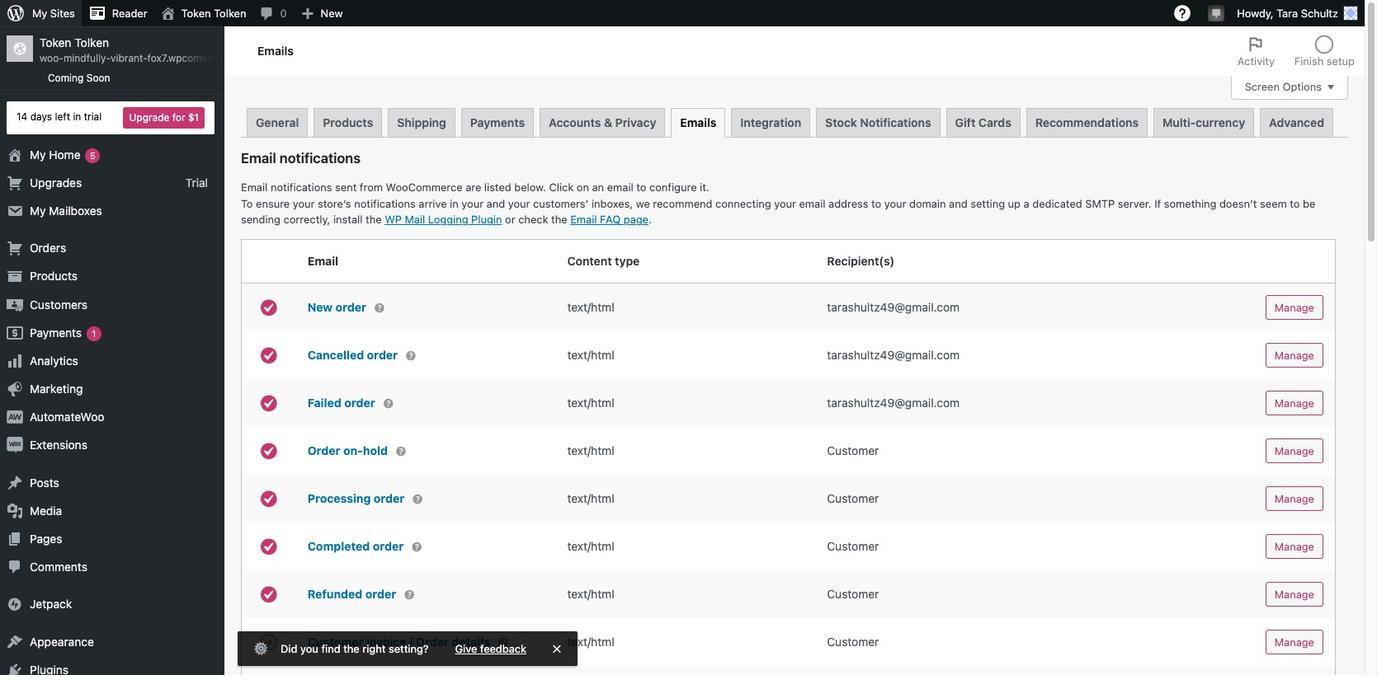 Task type: locate. For each thing, give the bounding box(es) containing it.
emails down 0 'link'
[[258, 43, 294, 57]]

new right 0
[[321, 7, 343, 20]]

my for my sites
[[32, 7, 47, 20]]

and down "listed"
[[487, 197, 505, 210]]

email down general
[[241, 151, 276, 167]]

reader
[[112, 7, 147, 20]]

from
[[360, 181, 383, 194]]

advanced link
[[1260, 108, 1334, 137]]

manage for 7th manage link from the bottom of the page
[[1275, 349, 1315, 363]]

5 manage from the top
[[1275, 493, 1315, 506]]

my for my mailboxes
[[30, 204, 46, 218]]

0 horizontal spatial products link
[[0, 263, 224, 291]]

6 text/html from the top
[[567, 540, 615, 554]]

appearance link
[[0, 629, 224, 657]]

2 vertical spatial my
[[30, 204, 46, 218]]

1 vertical spatial products link
[[0, 263, 224, 291]]

this is an order notification sent to customers containing order details after payment. image
[[411, 494, 424, 507]]

refunded order link
[[308, 588, 396, 602]]

to right address
[[872, 197, 882, 210]]

0 horizontal spatial in
[[73, 111, 81, 123]]

order right /
[[416, 636, 449, 650]]

to
[[637, 181, 647, 194], [872, 197, 882, 210], [1290, 197, 1300, 210]]

new order emails are sent to chosen recipient(s) when a new order is received. image
[[373, 302, 386, 316]]

and left setting in the top of the page
[[949, 197, 968, 210]]

failed order link
[[308, 396, 375, 410]]

tolken up mindfully-
[[74, 35, 109, 50]]

tolken
[[214, 7, 246, 20], [74, 35, 109, 50]]

seem
[[1260, 197, 1287, 210]]

stock notifications
[[825, 115, 931, 129]]

manage link
[[1266, 296, 1324, 321], [1266, 344, 1324, 368], [1266, 392, 1324, 416], [1266, 439, 1324, 464], [1266, 487, 1324, 512], [1266, 535, 1324, 560], [1266, 583, 1324, 608], [1266, 631, 1324, 656]]

6 manage link from the top
[[1266, 535, 1324, 560]]

1 manage from the top
[[1275, 302, 1315, 315]]

0 horizontal spatial products
[[30, 269, 78, 283]]

token for token tolken woo-mindfully-vibrant-fox7.wpcomstaging.com coming soon
[[40, 35, 71, 50]]

trial
[[84, 111, 102, 123]]

text/html for new order
[[567, 301, 615, 315]]

in right left
[[73, 111, 81, 123]]

failed order emails are sent to chosen recipient(s) when orders have been marked failed (if they were previously pending or on-hold). image
[[381, 398, 395, 411]]

recommendations link
[[1027, 108, 1148, 137]]

email
[[241, 151, 276, 167], [241, 181, 268, 194], [570, 213, 597, 227], [308, 254, 338, 268]]

1 horizontal spatial payments
[[470, 115, 525, 129]]

2 tarashultz49@gmail.com from the top
[[827, 348, 960, 362]]

0 vertical spatial products
[[323, 115, 373, 129]]

email left address
[[799, 197, 826, 210]]

order left "failed order emails are sent to chosen recipient(s) when orders have been marked failed (if they were previously pending or on-hold)." image
[[344, 396, 375, 410]]

2 horizontal spatial to
[[1290, 197, 1300, 210]]

gift cards
[[955, 115, 1012, 129]]

payments up analytics
[[30, 326, 82, 340]]

my home 5
[[30, 147, 96, 161]]

new up cancelled
[[308, 301, 333, 315]]

3 text/html from the top
[[567, 396, 615, 410]]

my left home
[[30, 147, 46, 161]]

integration
[[741, 115, 802, 129]]

posts
[[30, 476, 59, 490]]

my mailboxes link
[[0, 197, 224, 225]]

your up wp mail logging plugin or check the email faq page .
[[508, 197, 530, 210]]

token up "woo-"
[[40, 35, 71, 50]]

1 vertical spatial tolken
[[74, 35, 109, 50]]

email down "correctly,"
[[308, 254, 338, 268]]

1 horizontal spatial tolken
[[214, 7, 246, 20]]

tab list
[[1228, 26, 1365, 76]]

main menu navigation
[[0, 26, 259, 676]]

payments inside main menu navigation
[[30, 326, 82, 340]]

1 horizontal spatial token
[[181, 7, 211, 20]]

0 vertical spatial tolken
[[214, 7, 246, 20]]

your down are
[[462, 197, 484, 210]]

3 manage from the top
[[1275, 397, 1315, 411]]

tolken inside token tolken woo-mindfully-vibrant-fox7.wpcomstaging.com coming soon
[[74, 35, 109, 50]]

1 vertical spatial payments
[[30, 326, 82, 340]]

customer
[[827, 444, 879, 458], [827, 492, 879, 506], [827, 540, 879, 554], [827, 588, 879, 602], [308, 636, 364, 650], [827, 636, 879, 650]]

1 horizontal spatial and
[[949, 197, 968, 210]]

upgrade for $1
[[129, 111, 199, 123]]

⚙️
[[254, 643, 267, 656]]

emails link
[[671, 108, 726, 137]]

6 manage from the top
[[1275, 541, 1315, 554]]

0 vertical spatial notifications
[[280, 151, 361, 167]]

customer invoice / order details link
[[308, 636, 490, 650]]

order left the this is an order notification sent to customers containing order details after payment. image
[[374, 492, 405, 506]]

1 horizontal spatial products link
[[314, 108, 382, 137]]

1 horizontal spatial products
[[323, 115, 373, 129]]

tara
[[1277, 7, 1298, 20]]

✕
[[553, 643, 561, 656]]

screen
[[1245, 80, 1280, 94]]

home
[[49, 147, 81, 161]]

manage for 3rd manage link from the bottom
[[1275, 541, 1315, 554]]

order on-hold link
[[308, 444, 388, 458]]

your left the domain
[[885, 197, 907, 210]]

fox7.wpcomstaging.com
[[147, 52, 259, 65]]

token
[[181, 7, 211, 20], [40, 35, 71, 50]]

order left order complete emails are sent to customers when their orders are marked completed and usually indicate that their orders have been shipped. icon
[[373, 540, 404, 554]]

4 manage from the top
[[1275, 445, 1315, 458]]

token inside token tolken woo-mindfully-vibrant-fox7.wpcomstaging.com coming soon
[[40, 35, 71, 50]]

1 vertical spatial notifications
[[271, 181, 332, 194]]

1 vertical spatial products
[[30, 269, 78, 283]]

0
[[280, 7, 287, 20]]

order for processing order
[[374, 492, 405, 506]]

tolken inside token tolken link
[[214, 7, 246, 20]]

finish setup
[[1295, 54, 1355, 68]]

text/html for failed order
[[567, 396, 615, 410]]

7 manage from the top
[[1275, 589, 1315, 602]]

products up the customers
[[30, 269, 78, 283]]

emails right privacy
[[680, 115, 717, 129]]

1 vertical spatial order
[[416, 636, 449, 650]]

your right connecting
[[774, 197, 796, 210]]

0 horizontal spatial email
[[607, 181, 634, 194]]

automatewoo
[[30, 410, 104, 424]]

to
[[241, 197, 253, 210]]

tolken for token tolken woo-mindfully-vibrant-fox7.wpcomstaging.com coming soon
[[74, 35, 109, 50]]

1
[[92, 328, 96, 339]]

2 text/html from the top
[[567, 348, 615, 362]]

token tolken
[[181, 7, 246, 20]]

0 vertical spatial in
[[73, 111, 81, 123]]

$1
[[188, 111, 199, 123]]

1 horizontal spatial order
[[416, 636, 449, 650]]

advanced
[[1269, 115, 1325, 129]]

1 vertical spatial emails
[[680, 115, 717, 129]]

new inside toolbar navigation
[[321, 7, 343, 20]]

completed
[[308, 540, 370, 554]]

payments for payments
[[470, 115, 525, 129]]

if
[[1155, 197, 1161, 210]]

notifications down email notifications
[[271, 181, 332, 194]]

0 vertical spatial payments
[[470, 115, 525, 129]]

products link up email notifications
[[314, 108, 382, 137]]

1 tarashultz49@gmail.com from the top
[[827, 301, 960, 315]]

sites
[[50, 7, 75, 20]]

in inside navigation
[[73, 111, 81, 123]]

tolken left 0 'link'
[[214, 7, 246, 20]]

order left new order emails are sent to chosen recipient(s) when a new order is received. image
[[336, 301, 367, 315]]

a
[[1024, 197, 1030, 210]]

5 text/html from the top
[[567, 492, 615, 506]]

order left order refunded emails are sent to customers when their orders are refunded. image
[[365, 588, 396, 602]]

connecting
[[716, 197, 771, 210]]

email for email
[[308, 254, 338, 268]]

0 vertical spatial my
[[32, 7, 47, 20]]

notifications up wp
[[354, 197, 416, 210]]

1 vertical spatial my
[[30, 147, 46, 161]]

✕ button
[[553, 642, 561, 657]]

pencil icon image
[[254, 643, 267, 656]]

notifications
[[860, 115, 931, 129]]

email up to
[[241, 181, 268, 194]]

server.
[[1118, 197, 1152, 210]]

text/html for order on-hold
[[567, 444, 615, 458]]

page
[[624, 213, 649, 227]]

content
[[567, 254, 612, 268]]

your up "correctly,"
[[293, 197, 315, 210]]

plugin
[[471, 213, 502, 227]]

1 horizontal spatial emails
[[680, 115, 717, 129]]

4 text/html from the top
[[567, 444, 615, 458]]

email up inboxes,
[[607, 181, 634, 194]]

1 vertical spatial token
[[40, 35, 71, 50]]

1 vertical spatial in
[[450, 197, 459, 210]]

privacy
[[615, 115, 656, 129]]

recommendations
[[1036, 115, 1139, 129]]

4 manage link from the top
[[1266, 439, 1324, 464]]

0 vertical spatial products link
[[314, 108, 382, 137]]

to left be
[[1290, 197, 1300, 210]]

1 horizontal spatial email
[[799, 197, 826, 210]]

8 manage link from the top
[[1266, 631, 1324, 656]]

email for email notifications sent from woocommerce are listed below. click on an email to configure it. to ensure your store's notifications arrive in your and your customers' inboxes, we recommend connecting your email address to your domain and setting up a dedicated smtp server. if something doesn't seem to be sending correctly, install the
[[241, 181, 268, 194]]

1 horizontal spatial the
[[366, 213, 382, 227]]

listed
[[484, 181, 511, 194]]

2 manage from the top
[[1275, 349, 1315, 363]]

order for completed order
[[373, 540, 404, 554]]

manage for 1st manage link
[[1275, 302, 1315, 315]]

check
[[518, 213, 548, 227]]

0 vertical spatial new
[[321, 7, 343, 20]]

0 vertical spatial order
[[308, 444, 340, 458]]

to up we
[[637, 181, 647, 194]]

8 manage from the top
[[1275, 637, 1315, 650]]

customer for customer invoice / order details
[[827, 636, 879, 650]]

general
[[256, 115, 299, 129]]

the right "find"
[[343, 643, 360, 656]]

0 horizontal spatial token
[[40, 35, 71, 50]]

payments
[[470, 115, 525, 129], [30, 326, 82, 340]]

3 manage link from the top
[[1266, 392, 1324, 416]]

shipping link
[[388, 108, 455, 137]]

did
[[281, 643, 297, 656]]

my down upgrades
[[30, 204, 46, 218]]

0 horizontal spatial the
[[343, 643, 360, 656]]

your
[[293, 197, 315, 210], [462, 197, 484, 210], [508, 197, 530, 210], [774, 197, 796, 210], [885, 197, 907, 210]]

email left faq at left
[[570, 213, 597, 227]]

7 text/html from the top
[[567, 588, 615, 602]]

0 horizontal spatial emails
[[258, 43, 294, 57]]

8 text/html from the top
[[567, 636, 615, 650]]

order left cancelled order emails are sent to chosen recipient(s) when orders have been marked cancelled (if they were previously processing or on-hold). image
[[367, 348, 398, 362]]

correctly,
[[284, 213, 330, 227]]

1 text/html from the top
[[567, 301, 615, 315]]

1 vertical spatial tarashultz49@gmail.com
[[827, 348, 960, 362]]

products up email notifications
[[323, 115, 373, 129]]

token inside token tolken link
[[181, 7, 211, 20]]

upgrade for $1 button
[[123, 107, 205, 128]]

0 vertical spatial token
[[181, 7, 211, 20]]

cancelled order link
[[308, 348, 398, 362]]

wp mail logging plugin link
[[385, 213, 502, 227]]

5 manage link from the top
[[1266, 487, 1324, 512]]

products
[[323, 115, 373, 129], [30, 269, 78, 283]]

0 vertical spatial tarashultz49@gmail.com
[[827, 301, 960, 315]]

the left wp
[[366, 213, 382, 227]]

vibrant-
[[111, 52, 147, 65]]

1 vertical spatial new
[[308, 301, 333, 315]]

toolbar navigation
[[0, 0, 1365, 30]]

the down customers'
[[551, 213, 568, 227]]

0 horizontal spatial payments
[[30, 326, 82, 340]]

order
[[308, 444, 340, 458], [416, 636, 449, 650]]

notifications up sent
[[280, 151, 361, 167]]

my left sites
[[32, 7, 47, 20]]

options
[[1283, 80, 1322, 94]]

activity
[[1238, 54, 1275, 68]]

order for refunded order
[[365, 588, 396, 602]]

0 horizontal spatial and
[[487, 197, 505, 210]]

token up fox7.wpcomstaging.com
[[181, 7, 211, 20]]

2 vertical spatial tarashultz49@gmail.com
[[827, 396, 960, 410]]

order for new order
[[336, 301, 367, 315]]

on
[[577, 181, 589, 194]]

notification image
[[1210, 6, 1223, 19]]

click
[[549, 181, 574, 194]]

inboxes,
[[592, 197, 633, 210]]

1 horizontal spatial to
[[872, 197, 882, 210]]

for
[[172, 111, 185, 123]]

email inside email notifications sent from woocommerce are listed below. click on an email to configure it. to ensure your store's notifications arrive in your and your customers' inboxes, we recommend connecting your email address to your domain and setting up a dedicated smtp server. if something doesn't seem to be sending correctly, install the
[[241, 181, 268, 194]]

0 horizontal spatial to
[[637, 181, 647, 194]]

currency
[[1196, 115, 1246, 129]]

2 vertical spatial notifications
[[354, 197, 416, 210]]

did you find the right setting?
[[281, 643, 429, 656]]

in up logging
[[450, 197, 459, 210]]

media link
[[0, 498, 224, 526]]

howdy, tara schultz
[[1237, 7, 1339, 20]]

order left on-
[[308, 444, 340, 458]]

0 horizontal spatial tolken
[[74, 35, 109, 50]]

accounts & privacy link
[[540, 108, 666, 137]]

payments up "listed"
[[470, 115, 525, 129]]

1 horizontal spatial in
[[450, 197, 459, 210]]

my inside toolbar navigation
[[32, 7, 47, 20]]

products link up 1 on the left of the page
[[0, 263, 224, 291]]

completed order
[[308, 540, 404, 554]]

3 tarashultz49@gmail.com from the top
[[827, 396, 960, 410]]



Task type: vqa. For each thing, say whether or not it's contained in the screenshot.


Task type: describe. For each thing, give the bounding box(es) containing it.
order complete emails are sent to customers when their orders are marked completed and usually indicate that their orders have been shipped. image
[[410, 542, 423, 555]]

media
[[30, 504, 62, 518]]

0 link
[[253, 0, 293, 26]]

soon
[[86, 72, 110, 84]]

shipping
[[397, 115, 446, 129]]

payments for payments 1
[[30, 326, 82, 340]]

finish setup button
[[1285, 26, 1365, 76]]

type
[[615, 254, 640, 268]]

processing
[[308, 492, 371, 506]]

analytics link
[[0, 347, 224, 376]]

extensions
[[30, 439, 87, 453]]

1 manage link from the top
[[1266, 296, 1324, 321]]

text/html for customer invoice / order details
[[567, 636, 615, 650]]

general link
[[247, 108, 308, 137]]

we
[[636, 197, 650, 210]]

dedicated
[[1033, 197, 1083, 210]]

cards
[[979, 115, 1012, 129]]

order refunded emails are sent to customers when their orders are refunded. image
[[403, 590, 416, 603]]

an
[[592, 181, 604, 194]]

marketing
[[30, 382, 83, 396]]

details
[[452, 636, 490, 650]]

be
[[1303, 197, 1316, 210]]

new order
[[308, 301, 367, 315]]

email faq page link
[[570, 213, 649, 227]]

manage for 3rd manage link from the top of the page
[[1275, 397, 1315, 411]]

stock notifications link
[[816, 108, 940, 137]]

automatewoo link
[[0, 404, 224, 432]]

order for failed order
[[344, 396, 375, 410]]

0 horizontal spatial order
[[308, 444, 340, 458]]

howdy,
[[1237, 7, 1274, 20]]

configure
[[650, 181, 697, 194]]

new for new order
[[308, 301, 333, 315]]

multi-
[[1163, 115, 1196, 129]]

feedback
[[480, 643, 527, 656]]

3 your from the left
[[508, 197, 530, 210]]

new link
[[293, 0, 350, 26]]

1 vertical spatial email
[[799, 197, 826, 210]]

find
[[321, 643, 341, 656]]

integration link
[[731, 108, 811, 137]]

emails inside emails link
[[680, 115, 717, 129]]

manage for 4th manage link from the bottom of the page
[[1275, 493, 1315, 506]]

manage for seventh manage link from the top
[[1275, 589, 1315, 602]]

the inside email notifications sent from woocommerce are listed below. click on an email to configure it. to ensure your store's notifications arrive in your and your customers' inboxes, we recommend connecting your email address to your domain and setting up a dedicated smtp server. if something doesn't seem to be sending correctly, install the
[[366, 213, 382, 227]]

14
[[17, 111, 27, 123]]

customer for order on-hold
[[827, 444, 879, 458]]

0 vertical spatial email
[[607, 181, 634, 194]]

products inside main menu navigation
[[30, 269, 78, 283]]

address
[[829, 197, 869, 210]]

tolken for token tolken
[[214, 7, 246, 20]]

upgrades
[[30, 176, 82, 190]]

notifications for email notifications
[[280, 151, 361, 167]]

my for my home 5
[[30, 147, 46, 161]]

2 horizontal spatial the
[[551, 213, 568, 227]]

mail
[[405, 213, 425, 227]]

finish
[[1295, 54, 1324, 68]]

manage for first manage link from the bottom
[[1275, 637, 1315, 650]]

you
[[300, 643, 318, 656]]

customer invoice emails can be sent to customers containing their order information and payment links. image
[[496, 638, 510, 651]]

4 your from the left
[[774, 197, 796, 210]]

accounts
[[549, 115, 601, 129]]

screen options
[[1245, 80, 1322, 94]]

recipient(s)
[[827, 254, 895, 268]]

marketing link
[[0, 376, 224, 404]]

jetpack link
[[0, 591, 224, 619]]

email notifications
[[241, 151, 361, 167]]

jetpack
[[30, 598, 72, 612]]

tab list containing activity
[[1228, 26, 1365, 76]]

something
[[1164, 197, 1217, 210]]

notifications for email notifications sent from woocommerce are listed below. click on an email to configure it. to ensure your store's notifications arrive in your and your customers' inboxes, we recommend connecting your email address to your domain and setting up a dedicated smtp server. if something doesn't seem to be sending correctly, install the
[[271, 181, 332, 194]]

in inside email notifications sent from woocommerce are listed below. click on an email to configure it. to ensure your store's notifications arrive in your and your customers' inboxes, we recommend connecting your email address to your domain and setting up a dedicated smtp server. if something doesn't seem to be sending correctly, install the
[[450, 197, 459, 210]]

text/html for refunded order
[[567, 588, 615, 602]]

token for token tolken
[[181, 7, 211, 20]]

multi-currency
[[1163, 115, 1246, 129]]

my sites
[[32, 7, 75, 20]]

arrive
[[419, 197, 447, 210]]

this is an order notification sent to customers containing order details after an order is placed on-hold from pending, cancelled or failed order status. image
[[394, 446, 407, 459]]

tarashultz49@gmail.com for failed order
[[827, 396, 960, 410]]

give feedback
[[455, 643, 527, 656]]

order on-hold
[[308, 444, 388, 458]]

analytics
[[30, 354, 78, 368]]

1 and from the left
[[487, 197, 505, 210]]

2 and from the left
[[949, 197, 968, 210]]

posts link
[[0, 469, 224, 498]]

install
[[333, 213, 363, 227]]

payments 1
[[30, 326, 96, 340]]

or
[[505, 213, 515, 227]]

up
[[1008, 197, 1021, 210]]

token tolken link
[[154, 0, 253, 26]]

customer for completed order
[[827, 540, 879, 554]]

/
[[409, 636, 413, 650]]

pages
[[30, 532, 62, 546]]

text/html for completed order
[[567, 540, 615, 554]]

payments link
[[461, 108, 534, 137]]

gift cards link
[[946, 108, 1021, 137]]

text/html for cancelled order
[[567, 348, 615, 362]]

2 your from the left
[[462, 197, 484, 210]]

comments link
[[0, 554, 224, 582]]

schultz
[[1301, 7, 1339, 20]]

email for email notifications
[[241, 151, 276, 167]]

woocommerce
[[386, 181, 463, 194]]

tarashultz49@gmail.com for cancelled order
[[827, 348, 960, 362]]

new for new
[[321, 7, 343, 20]]

setup
[[1327, 54, 1355, 68]]

left
[[55, 111, 70, 123]]

tarashultz49@gmail.com for new order
[[827, 301, 960, 315]]

faq
[[600, 213, 621, 227]]

2 manage link from the top
[[1266, 344, 1324, 368]]

wp
[[385, 213, 402, 227]]

stock
[[825, 115, 857, 129]]

customer for processing order
[[827, 492, 879, 506]]

order for cancelled order
[[367, 348, 398, 362]]

smtp
[[1086, 197, 1115, 210]]

pages link
[[0, 526, 224, 554]]

setting?
[[389, 643, 429, 656]]

manage for fourth manage link
[[1275, 445, 1315, 458]]

0 vertical spatial emails
[[258, 43, 294, 57]]

coming
[[48, 72, 84, 84]]

1 your from the left
[[293, 197, 315, 210]]

text/html for processing order
[[567, 492, 615, 506]]

cancelled order emails are sent to chosen recipient(s) when orders have been marked cancelled (if they were previously processing or on-hold). image
[[404, 350, 417, 364]]

completed order link
[[308, 540, 404, 554]]

customer for refunded order
[[827, 588, 879, 602]]

5 your from the left
[[885, 197, 907, 210]]

7 manage link from the top
[[1266, 583, 1324, 608]]

wp mail logging plugin or check the email faq page .
[[385, 213, 652, 227]]

comments
[[30, 561, 87, 575]]

reader link
[[82, 0, 154, 26]]

accounts & privacy
[[549, 115, 656, 129]]

.
[[649, 213, 652, 227]]

screen options button
[[1231, 75, 1349, 100]]



